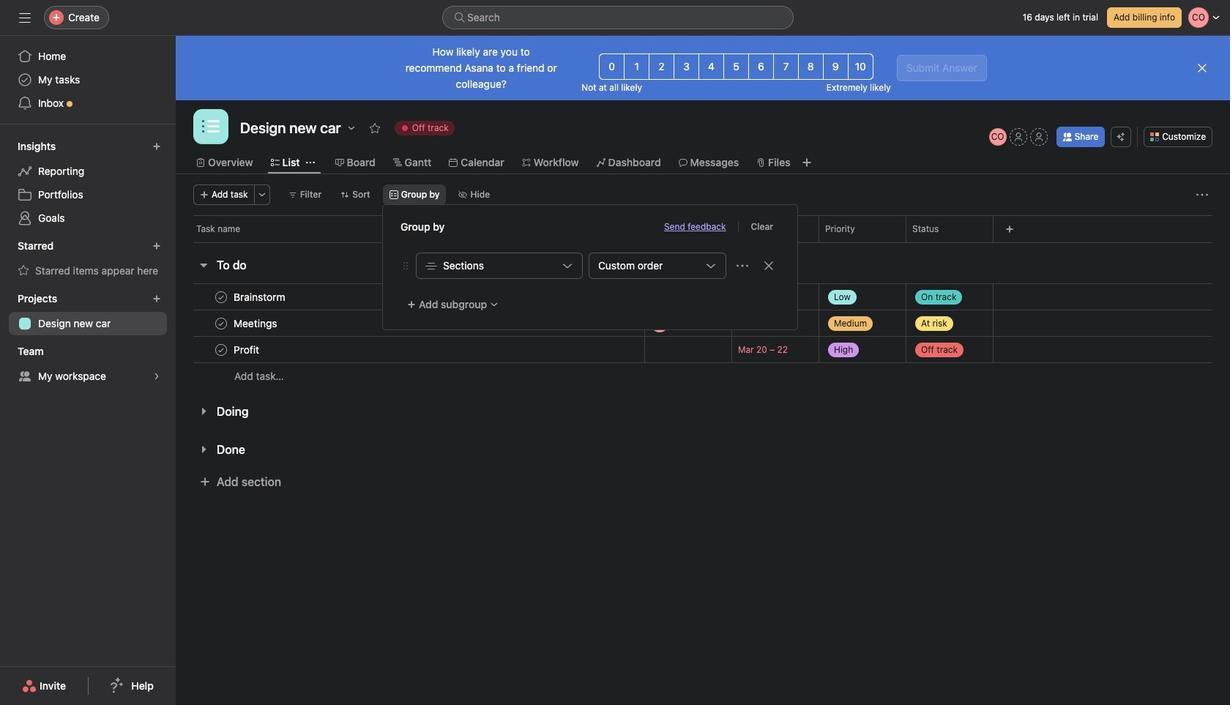 Task type: vqa. For each thing, say whether or not it's contained in the screenshot.
New insights "icon"
yes



Task type: describe. For each thing, give the bounding box(es) containing it.
show menu image
[[737, 260, 748, 272]]

new project or portfolio image
[[152, 294, 161, 303]]

mark complete checkbox for task name text box
[[212, 288, 230, 306]]

projects element
[[0, 286, 176, 338]]

show options for due date column image
[[798, 225, 807, 234]]

mark complete image
[[212, 341, 230, 358]]

remove image
[[763, 260, 775, 272]]

1 expand task list for this group image from the top
[[198, 406, 209, 417]]

teams element
[[0, 338, 176, 391]]

mark complete image for task name text box
[[212, 288, 230, 306]]

starred element
[[0, 233, 176, 286]]

task name text field for meetings cell
[[231, 316, 282, 331]]

meetings cell
[[176, 310, 644, 337]]

task name text field for profit cell
[[231, 342, 264, 357]]

mark complete checkbox for task name text field in the meetings cell
[[212, 315, 230, 332]]

insights element
[[0, 133, 176, 233]]

ask ai image
[[1117, 133, 1126, 141]]



Task type: locate. For each thing, give the bounding box(es) containing it.
expand task list for this group image
[[198, 406, 209, 417], [198, 444, 209, 455]]

hide sidebar image
[[19, 12, 31, 23]]

cell
[[644, 283, 732, 310]]

list box
[[442, 6, 794, 29]]

0 vertical spatial task name text field
[[231, 316, 282, 331]]

mark complete image left task name text box
[[212, 288, 230, 306]]

mark complete image inside meetings cell
[[212, 315, 230, 332]]

0 vertical spatial mark complete image
[[212, 288, 230, 306]]

more actions image
[[257, 190, 266, 199]]

mark complete image up mark complete image
[[212, 315, 230, 332]]

None radio
[[599, 53, 625, 80], [624, 53, 650, 80], [723, 53, 749, 80], [748, 53, 774, 80], [798, 53, 824, 80], [823, 53, 849, 80], [599, 53, 625, 80], [624, 53, 650, 80], [723, 53, 749, 80], [748, 53, 774, 80], [798, 53, 824, 80], [823, 53, 849, 80]]

row
[[176, 215, 1230, 242], [193, 242, 1213, 243], [176, 283, 1230, 310], [176, 310, 1230, 337], [176, 336, 1230, 363], [176, 362, 1230, 390]]

task name text field right mark complete image
[[231, 342, 264, 357]]

dialog
[[383, 205, 797, 330]]

tab actions image
[[306, 158, 315, 167]]

mark complete image
[[212, 288, 230, 306], [212, 315, 230, 332]]

mark complete image inside brainstorm cell
[[212, 288, 230, 306]]

task name text field inside profit cell
[[231, 342, 264, 357]]

add items to starred image
[[152, 242, 161, 250]]

mark complete checkbox for task name text field in the profit cell
[[212, 341, 230, 358]]

global element
[[0, 36, 176, 124]]

1 vertical spatial task name text field
[[231, 342, 264, 357]]

see details, my workspace image
[[152, 372, 161, 381]]

mark complete image for task name text field in the meetings cell
[[212, 315, 230, 332]]

new insights image
[[152, 142, 161, 151]]

3 mark complete checkbox from the top
[[212, 341, 230, 358]]

task name text field inside meetings cell
[[231, 316, 282, 331]]

1 vertical spatial mark complete image
[[212, 315, 230, 332]]

Task name text field
[[231, 290, 290, 304]]

0 vertical spatial mark complete checkbox
[[212, 288, 230, 306]]

0 vertical spatial expand task list for this group image
[[198, 406, 209, 417]]

1 mark complete checkbox from the top
[[212, 288, 230, 306]]

1 vertical spatial mark complete checkbox
[[212, 315, 230, 332]]

add field image
[[1005, 225, 1014, 234]]

manage project members image
[[989, 128, 1007, 146]]

collapse task list for this group image
[[198, 259, 209, 271]]

profit cell
[[176, 336, 644, 363]]

list image
[[202, 118, 220, 135]]

mark complete checkbox inside meetings cell
[[212, 315, 230, 332]]

None radio
[[649, 53, 674, 80], [674, 53, 699, 80], [699, 53, 724, 80], [773, 53, 799, 80], [848, 53, 873, 80], [649, 53, 674, 80], [674, 53, 699, 80], [699, 53, 724, 80], [773, 53, 799, 80], [848, 53, 873, 80]]

1 task name text field from the top
[[231, 316, 282, 331]]

brainstorm cell
[[176, 283, 644, 310]]

2 task name text field from the top
[[231, 342, 264, 357]]

2 mark complete checkbox from the top
[[212, 315, 230, 332]]

option group
[[599, 53, 873, 80]]

add to starred image
[[369, 122, 381, 134]]

add tab image
[[801, 157, 813, 168]]

dismiss image
[[1197, 62, 1208, 74]]

2 vertical spatial mark complete checkbox
[[212, 341, 230, 358]]

2 expand task list for this group image from the top
[[198, 444, 209, 455]]

2 mark complete image from the top
[[212, 315, 230, 332]]

header to do tree grid
[[176, 283, 1230, 390]]

1 mark complete image from the top
[[212, 288, 230, 306]]

task name text field down task name text box
[[231, 316, 282, 331]]

mark complete checkbox inside profit cell
[[212, 341, 230, 358]]

Mark complete checkbox
[[212, 288, 230, 306], [212, 315, 230, 332], [212, 341, 230, 358]]

Task name text field
[[231, 316, 282, 331], [231, 342, 264, 357]]

1 vertical spatial expand task list for this group image
[[198, 444, 209, 455]]

mark complete checkbox inside brainstorm cell
[[212, 288, 230, 306]]



